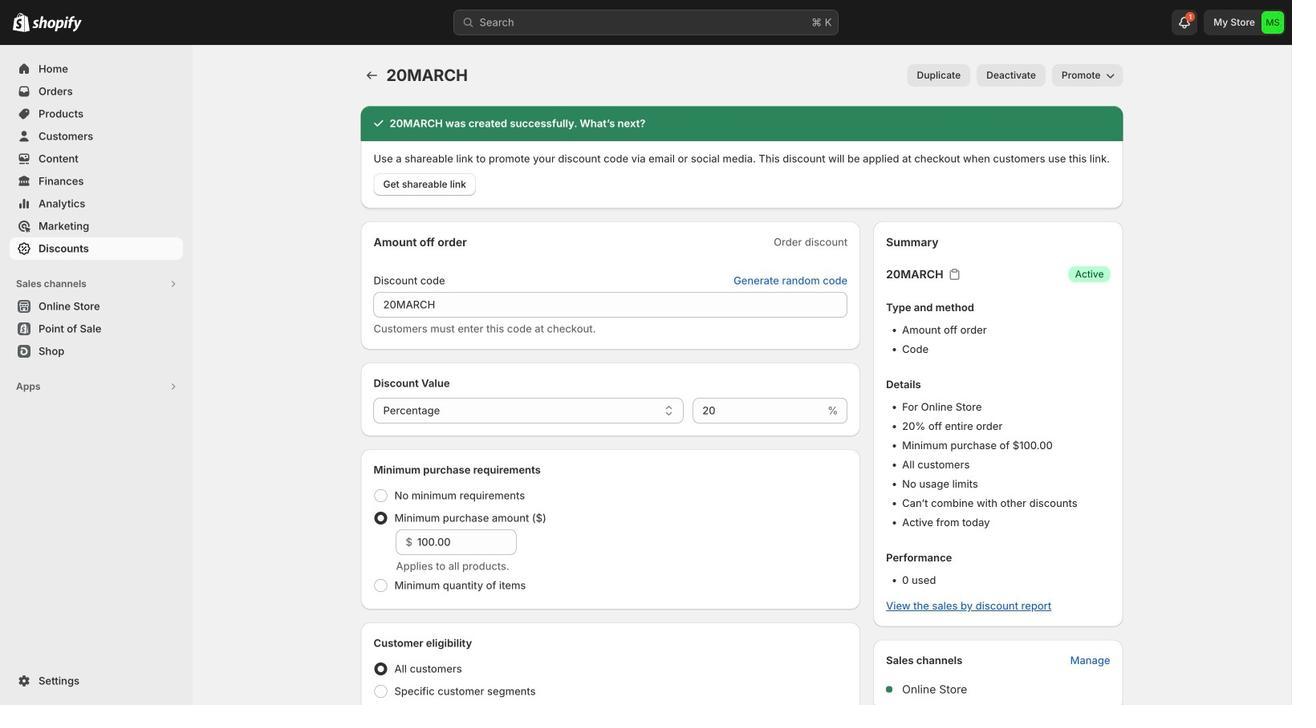 Task type: locate. For each thing, give the bounding box(es) containing it.
None text field
[[374, 292, 848, 318], [693, 398, 825, 424], [374, 292, 848, 318], [693, 398, 825, 424]]

0.00 text field
[[417, 530, 517, 556]]



Task type: vqa. For each thing, say whether or not it's contained in the screenshot.
SEARCH COUNTRIES text field
no



Task type: describe. For each thing, give the bounding box(es) containing it.
shopify image
[[32, 16, 82, 32]]

shopify image
[[13, 13, 30, 32]]

my store image
[[1262, 11, 1285, 34]]



